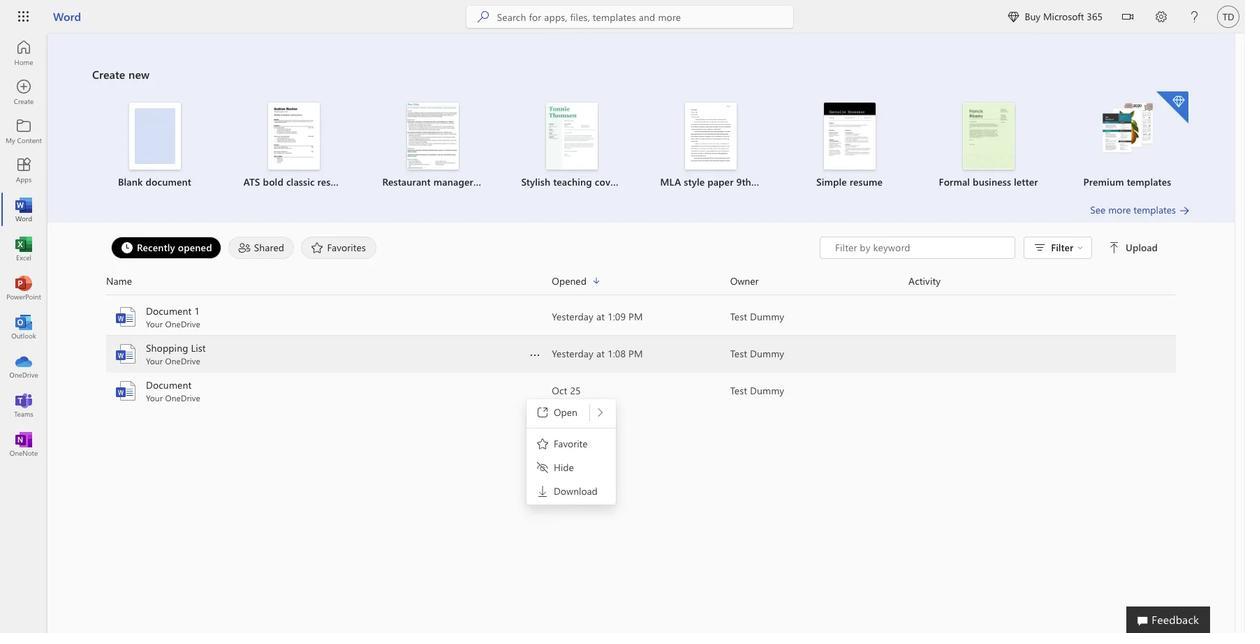 Task type: describe. For each thing, give the bounding box(es) containing it.
test dummy for 1:09
[[731, 310, 785, 323]]

blank
[[118, 175, 143, 189]]

shared
[[254, 241, 284, 254]]

shopping list your onedrive
[[146, 342, 206, 367]]

simple resume
[[817, 175, 883, 189]]

premium templates image
[[1102, 103, 1154, 154]]

apps image
[[17, 163, 31, 177]]

recently opened element
[[111, 237, 221, 259]]

premium templates
[[1084, 175, 1172, 189]]

shopping
[[146, 342, 188, 355]]

owner
[[731, 274, 759, 288]]

ats bold classic resume image
[[268, 103, 320, 170]]

bold
[[263, 175, 284, 189]]

formal business letter
[[939, 175, 1039, 189]]

yesterday for yesterday at 1:09 pm
[[552, 310, 594, 323]]

opened
[[552, 274, 587, 288]]

list inside create new 'main content'
[[92, 90, 1191, 203]]

dummy for 1:09
[[750, 310, 785, 323]]

mla
[[661, 175, 681, 189]]

document for 1
[[146, 305, 192, 318]]

teaching
[[553, 175, 592, 189]]

powerpoint image
[[17, 281, 31, 295]]

simple resume element
[[789, 103, 911, 189]]

shared element
[[228, 237, 294, 259]]

premium templates element
[[1067, 92, 1189, 189]]

onedrive inside document your onedrive
[[165, 393, 201, 404]]

create new main content
[[48, 34, 1235, 410]]

download
[[554, 485, 598, 498]]

yesterday for yesterday at 1:08 pm
[[552, 347, 594, 361]]

edition
[[754, 175, 786, 189]]

oct
[[552, 384, 568, 398]]

owner button
[[731, 273, 909, 289]]

restaurant manager resume image
[[407, 103, 459, 170]]

list
[[191, 342, 206, 355]]

25
[[570, 384, 581, 398]]

simple
[[817, 175, 847, 189]]

document your onedrive
[[146, 379, 201, 404]]

opened
[[178, 241, 212, 254]]

 upload
[[1110, 241, 1158, 254]]

tab list inside create new 'main content'
[[108, 237, 820, 259]]

more
[[1109, 203, 1132, 217]]

yesterday at 1:08 pm
[[552, 347, 643, 361]]

document for your
[[146, 379, 192, 392]]

templates inside list
[[1127, 175, 1172, 189]]

onedrive image
[[17, 359, 31, 373]]

name document 1 cell
[[106, 305, 552, 330]]

formal business letter element
[[928, 103, 1050, 189]]

shared tab
[[225, 237, 298, 259]]

word banner
[[0, 0, 1246, 36]]

word
[[53, 9, 81, 24]]

recently opened tab
[[108, 237, 225, 259]]

premium templates diamond image
[[1157, 92, 1189, 124]]

dummy for 1:08
[[750, 347, 785, 361]]

mla style paper 9th edition element
[[650, 103, 786, 189]]

favorites tab
[[298, 237, 380, 259]]

word image for shopping
[[115, 343, 137, 365]]

 buy microsoft 365
[[1008, 10, 1103, 23]]

1 letter from the left
[[623, 175, 647, 189]]

paper
[[708, 175, 734, 189]]

open menu item
[[529, 402, 590, 424]]

stylish
[[522, 175, 551, 189]]

0 vertical spatial word image
[[17, 203, 31, 217]]

365
[[1087, 10, 1103, 23]]

open group
[[529, 402, 614, 424]]

stylish teaching cover letter element
[[511, 103, 647, 189]]

hide
[[554, 461, 574, 474]]

your for shopping list
[[146, 356, 163, 367]]

see more templates button
[[1091, 203, 1191, 217]]

feedback button
[[1127, 607, 1211, 634]]

create
[[92, 67, 125, 82]]

buy
[[1025, 10, 1041, 23]]

2 resume from the left
[[476, 175, 509, 189]]

premium
[[1084, 175, 1125, 189]]

at for 1:09
[[597, 310, 605, 323]]

microsoft
[[1044, 10, 1085, 23]]

document
[[146, 175, 191, 189]]

mla style paper 9th edition image
[[685, 103, 737, 170]]

1:08
[[608, 347, 626, 361]]

3 dummy from the top
[[750, 384, 785, 398]]

word image inside name document 1 cell
[[115, 306, 137, 328]]

stylish teaching cover letter
[[522, 175, 647, 189]]

test for 1:08
[[731, 347, 748, 361]]

filter 
[[1052, 241, 1084, 254]]

test dummy for 1:08
[[731, 347, 785, 361]]



Task type: locate. For each thing, give the bounding box(es) containing it.
resume right manager
[[476, 175, 509, 189]]

document 1 your onedrive
[[146, 305, 201, 330]]

stylish teaching cover letter image
[[546, 103, 598, 170]]

2 vertical spatial test dummy
[[731, 384, 785, 398]]

menu
[[529, 402, 614, 503]]

test
[[731, 310, 748, 323], [731, 347, 748, 361], [731, 384, 748, 398]]

templates up the see more templates button
[[1127, 175, 1172, 189]]

2 vertical spatial dummy
[[750, 384, 785, 398]]

document inside document your onedrive
[[146, 379, 192, 392]]

manager
[[434, 175, 474, 189]]

 button
[[1112, 0, 1145, 36]]

see
[[1091, 203, 1106, 217]]

document down shopping list your onedrive
[[146, 379, 192, 392]]

word image left document your onedrive
[[115, 380, 137, 402]]

create new
[[92, 67, 150, 82]]

favorites
[[327, 241, 366, 254]]

1 vertical spatial word image
[[115, 306, 137, 328]]

upload
[[1126, 241, 1158, 254]]

0 vertical spatial yesterday
[[552, 310, 594, 323]]

your inside shopping list your onedrive
[[146, 356, 163, 367]]

pm
[[629, 310, 643, 323], [629, 347, 643, 361]]

1 at from the top
[[597, 310, 605, 323]]

document left 1
[[146, 305, 192, 318]]

letter
[[623, 175, 647, 189], [1014, 175, 1039, 189]]

pm for yesterday at 1:08 pm
[[629, 347, 643, 361]]

td
[[1223, 12, 1235, 22]]

0 horizontal spatial resume
[[318, 175, 351, 189]]

1 your from the top
[[146, 319, 163, 330]]

Filter by keyword text field
[[834, 241, 1008, 255]]

teams image
[[17, 398, 31, 412]]

1 vertical spatial word image
[[115, 380, 137, 402]]

templates inside button
[[1134, 203, 1177, 217]]

None search field
[[467, 6, 793, 28]]

word image left shopping
[[115, 343, 137, 365]]

yesterday down the opened
[[552, 310, 594, 323]]

1:09
[[608, 310, 626, 323]]

templates right more
[[1134, 203, 1177, 217]]

2 at from the top
[[597, 347, 605, 361]]

formal
[[939, 175, 971, 189]]

0 vertical spatial test dummy
[[731, 310, 785, 323]]

your for document 1
[[146, 319, 163, 330]]

home image
[[17, 46, 31, 60]]

your inside document your onedrive
[[146, 393, 163, 404]]

test dummy
[[731, 310, 785, 323], [731, 347, 785, 361], [731, 384, 785, 398]]

letter right business
[[1014, 175, 1039, 189]]

2 document from the top
[[146, 379, 192, 392]]

1 vertical spatial document
[[146, 379, 192, 392]]

2 test from the top
[[731, 347, 748, 361]]

cover
[[595, 175, 620, 189]]

filter
[[1052, 241, 1074, 254]]

style
[[684, 175, 705, 189]]

3 resume from the left
[[850, 175, 883, 189]]

dummy
[[750, 310, 785, 323], [750, 347, 785, 361], [750, 384, 785, 398]]

restaurant manager resume element
[[372, 103, 509, 189]]

onedrive down shopping list your onedrive
[[165, 393, 201, 404]]

onedrive inside 'document 1 your onedrive'
[[165, 319, 201, 330]]

document
[[146, 305, 192, 318], [146, 379, 192, 392]]

feedback
[[1152, 613, 1200, 627]]

1 horizontal spatial word image
[[115, 306, 137, 328]]

3 test dummy from the top
[[731, 384, 785, 398]]


[[1078, 245, 1084, 251]]

pm right "1:08"
[[629, 347, 643, 361]]

1 word image from the top
[[115, 343, 137, 365]]

1 horizontal spatial resume
[[476, 175, 509, 189]]

simple resume image
[[824, 103, 876, 170]]

0 vertical spatial templates
[[1127, 175, 1172, 189]]

download menu item
[[529, 481, 614, 503]]

restaurant manager resume
[[383, 175, 509, 189]]

0 vertical spatial your
[[146, 319, 163, 330]]

test for 1:09
[[731, 310, 748, 323]]

your inside 'document 1 your onedrive'
[[146, 319, 163, 330]]

at left "1:08"
[[597, 347, 605, 361]]

0 vertical spatial pm
[[629, 310, 643, 323]]

word image
[[115, 343, 137, 365], [115, 380, 137, 402]]

1 vertical spatial your
[[146, 356, 163, 367]]

your up shopping
[[146, 319, 163, 330]]

ats bold classic resume element
[[233, 103, 355, 189]]

open
[[554, 406, 578, 419]]

0 vertical spatial test
[[731, 310, 748, 323]]

1 horizontal spatial letter
[[1014, 175, 1039, 189]]

yesterday at 1:09 pm
[[552, 310, 643, 323]]

word image up excel icon at the left of page
[[17, 203, 31, 217]]

2 vertical spatial test
[[731, 384, 748, 398]]

hide menu item
[[529, 457, 614, 479]]

2 dummy from the top
[[750, 347, 785, 361]]

1 vertical spatial templates
[[1134, 203, 1177, 217]]

2 yesterday from the top
[[552, 347, 594, 361]]

word image for document
[[115, 380, 137, 402]]

onedrive
[[165, 319, 201, 330], [165, 356, 201, 367], [165, 393, 201, 404]]

tab list containing recently opened
[[108, 237, 820, 259]]

list
[[92, 90, 1191, 203]]

1 yesterday from the top
[[552, 310, 594, 323]]

1 vertical spatial pm
[[629, 347, 643, 361]]

td button
[[1212, 0, 1246, 34]]

recently opened
[[137, 241, 212, 254]]

yesterday up 25 at the bottom
[[552, 347, 594, 361]]

favorite
[[554, 437, 588, 451]]

word image
[[17, 203, 31, 217], [115, 306, 137, 328]]

onedrive for shopping
[[165, 356, 201, 367]]

your down shopping
[[146, 356, 163, 367]]

2 letter from the left
[[1014, 175, 1039, 189]]


[[1110, 242, 1121, 254]]

1 test dummy from the top
[[731, 310, 785, 323]]

see more templates
[[1091, 203, 1177, 217]]

row inside create new 'main content'
[[106, 273, 1177, 296]]

blank document
[[118, 175, 191, 189]]

0 vertical spatial onedrive
[[165, 319, 201, 330]]

3 onedrive from the top
[[165, 393, 201, 404]]

word image inside "name shopping list" cell
[[115, 343, 137, 365]]

1 onedrive from the top
[[165, 319, 201, 330]]

word image down name
[[115, 306, 137, 328]]

3 your from the top
[[146, 393, 163, 404]]

pm right the 1:09
[[629, 310, 643, 323]]

letter right cover
[[623, 175, 647, 189]]

resume inside "element"
[[850, 175, 883, 189]]

onenote image
[[17, 437, 31, 451]]

0 horizontal spatial word image
[[17, 203, 31, 217]]

tab list
[[108, 237, 820, 259]]

name
[[106, 274, 132, 288]]

navigation
[[0, 34, 48, 464]]

resume right classic
[[318, 175, 351, 189]]

onedrive down 1
[[165, 319, 201, 330]]

displaying 3 out of 5 files. status
[[820, 237, 1161, 259]]

onedrive inside shopping list your onedrive
[[165, 356, 201, 367]]

word image inside name document "cell"
[[115, 380, 137, 402]]

1 vertical spatial dummy
[[750, 347, 785, 361]]

excel image
[[17, 242, 31, 256]]

2 vertical spatial your
[[146, 393, 163, 404]]

onedrive for document
[[165, 319, 201, 330]]

0 vertical spatial document
[[146, 305, 192, 318]]

1 pm from the top
[[629, 310, 643, 323]]

name shopping list cell
[[106, 342, 552, 367]]

name button
[[106, 273, 552, 289]]

favorite menu item
[[529, 433, 614, 456]]

oct 25
[[552, 384, 581, 398]]

2 word image from the top
[[115, 380, 137, 402]]


[[1123, 11, 1134, 22]]

at
[[597, 310, 605, 323], [597, 347, 605, 361]]

3 test from the top
[[731, 384, 748, 398]]

0 vertical spatial word image
[[115, 343, 137, 365]]

ats
[[243, 175, 260, 189]]

my content image
[[17, 124, 31, 138]]

at for 1:08
[[597, 347, 605, 361]]

at left the 1:09
[[597, 310, 605, 323]]

restaurant
[[383, 175, 431, 189]]

1 vertical spatial test dummy
[[731, 347, 785, 361]]

list containing blank document
[[92, 90, 1191, 203]]

2 your from the top
[[146, 356, 163, 367]]

business
[[973, 175, 1012, 189]]

ats bold classic resume
[[243, 175, 351, 189]]

formal business letter image
[[963, 103, 1015, 170]]

0 vertical spatial dummy
[[750, 310, 785, 323]]


[[1008, 11, 1020, 22]]

resume
[[318, 175, 351, 189], [476, 175, 509, 189], [850, 175, 883, 189]]

1 document from the top
[[146, 305, 192, 318]]

templates
[[1127, 175, 1172, 189], [1134, 203, 1177, 217]]

none search field inside word banner
[[467, 6, 793, 28]]

2 pm from the top
[[629, 347, 643, 361]]

1 vertical spatial test
[[731, 347, 748, 361]]

1 vertical spatial yesterday
[[552, 347, 594, 361]]

1 resume from the left
[[318, 175, 351, 189]]

row
[[106, 273, 1177, 296]]

Search box. Suggestions appear as you type. search field
[[497, 6, 793, 28]]

opened button
[[552, 273, 731, 289]]

name document cell
[[106, 379, 552, 404]]

activity
[[909, 274, 941, 288]]

activity, column 4 of 4 column header
[[909, 273, 1177, 289]]

2 horizontal spatial resume
[[850, 175, 883, 189]]

blank document element
[[94, 103, 216, 189]]

outlook image
[[17, 320, 31, 334]]

resume right simple
[[850, 175, 883, 189]]

1 test from the top
[[731, 310, 748, 323]]

mla style paper 9th edition
[[661, 175, 786, 189]]

1 vertical spatial onedrive
[[165, 356, 201, 367]]

favorites element
[[301, 237, 377, 259]]

2 onedrive from the top
[[165, 356, 201, 367]]

document inside 'document 1 your onedrive'
[[146, 305, 192, 318]]

row containing name
[[106, 273, 1177, 296]]

your down shopping list your onedrive
[[146, 393, 163, 404]]

new
[[129, 67, 150, 82]]

pm for yesterday at 1:09 pm
[[629, 310, 643, 323]]

9th
[[737, 175, 752, 189]]

0 vertical spatial at
[[597, 310, 605, 323]]

2 vertical spatial onedrive
[[165, 393, 201, 404]]

1 dummy from the top
[[750, 310, 785, 323]]

menu containing open
[[529, 402, 614, 503]]

1 vertical spatial at
[[597, 347, 605, 361]]

recently
[[137, 241, 175, 254]]

your
[[146, 319, 163, 330], [146, 356, 163, 367], [146, 393, 163, 404]]

create image
[[17, 85, 31, 99]]

0 horizontal spatial letter
[[623, 175, 647, 189]]

yesterday
[[552, 310, 594, 323], [552, 347, 594, 361]]

classic
[[286, 175, 315, 189]]

2 test dummy from the top
[[731, 347, 785, 361]]

onedrive down list
[[165, 356, 201, 367]]

1
[[194, 305, 200, 318]]



Task type: vqa. For each thing, say whether or not it's contained in the screenshot.
Hide menu item
yes



